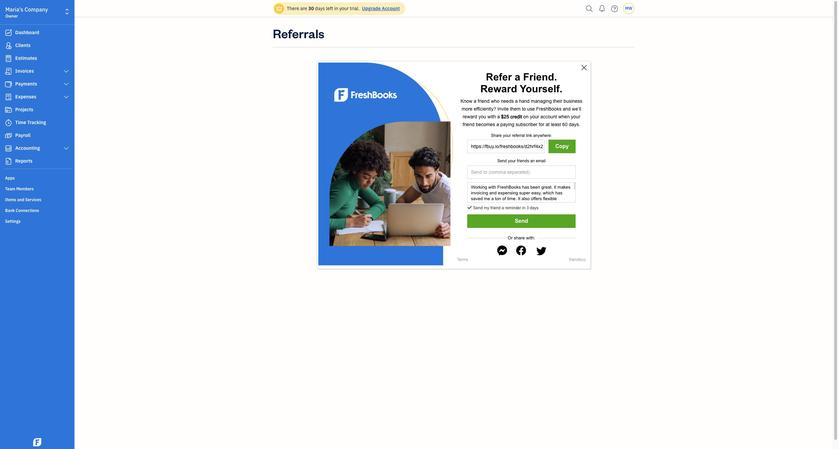Task type: describe. For each thing, give the bounding box(es) containing it.
team
[[5, 187, 15, 192]]

referrals
[[273, 25, 324, 41]]

bank connections link
[[2, 206, 72, 216]]

reports
[[15, 158, 33, 164]]

expenses
[[15, 94, 36, 100]]

report image
[[4, 158, 13, 165]]

chevron large down image for accounting
[[63, 146, 69, 151]]

team members link
[[2, 184, 72, 194]]

trial.
[[350, 5, 360, 12]]

your
[[339, 5, 349, 12]]

invoices link
[[2, 65, 72, 78]]

team members
[[5, 187, 34, 192]]

project image
[[4, 107, 13, 113]]

apps link
[[2, 173, 72, 183]]

time tracking
[[15, 120, 46, 126]]

left
[[326, 5, 333, 12]]

and
[[17, 197, 24, 203]]

accounting
[[15, 145, 40, 151]]

payroll
[[15, 132, 31, 139]]

settings
[[5, 219, 21, 224]]

estimates
[[15, 55, 37, 61]]

company
[[25, 6, 48, 13]]

dashboard link
[[2, 27, 72, 39]]

upgrade account link
[[361, 5, 400, 12]]

payroll link
[[2, 130, 72, 142]]

maria's
[[5, 6, 23, 13]]

time
[[15, 120, 26, 126]]

chevron large down image for payments
[[63, 82, 69, 87]]

main element
[[0, 0, 91, 450]]

reports link
[[2, 155, 72, 168]]

crown image
[[276, 5, 283, 12]]

bank connections
[[5, 208, 39, 213]]

apps
[[5, 176, 15, 181]]

tracking
[[27, 120, 46, 126]]



Task type: vqa. For each thing, say whether or not it's contained in the screenshot.
chevron large down image related to Expenses
yes



Task type: locate. For each thing, give the bounding box(es) containing it.
dashboard image
[[4, 29, 13, 36]]

go to help image
[[609, 4, 620, 14]]

projects
[[15, 107, 33, 113]]

expenses link
[[2, 91, 72, 103]]

connections
[[16, 208, 39, 213]]

account
[[382, 5, 400, 12]]

search image
[[584, 4, 595, 14]]

are
[[300, 5, 307, 12]]

2 chevron large down image from the top
[[63, 146, 69, 151]]

owner
[[5, 14, 18, 19]]

bank
[[5, 208, 15, 213]]

days
[[315, 5, 325, 12]]

there are 30 days left in your trial. upgrade account
[[287, 5, 400, 12]]

freshbooks image
[[32, 439, 43, 447]]

dashboard
[[15, 29, 39, 36]]

1 chevron large down image from the top
[[63, 94, 69, 100]]

money image
[[4, 132, 13, 139]]

estimates link
[[2, 52, 72, 65]]

chevron large down image for expenses
[[63, 94, 69, 100]]

items and services
[[5, 197, 41, 203]]

chevron large down image
[[63, 69, 69, 74], [63, 82, 69, 87]]

chevron large down image for invoices
[[63, 69, 69, 74]]

clients link
[[2, 40, 72, 52]]

payments
[[15, 81, 37, 87]]

items and services link
[[2, 195, 72, 205]]

0 vertical spatial chevron large down image
[[63, 69, 69, 74]]

payment image
[[4, 81, 13, 88]]

1 chevron large down image from the top
[[63, 69, 69, 74]]

0 vertical spatial chevron large down image
[[63, 94, 69, 100]]

there
[[287, 5, 299, 12]]

invoice image
[[4, 68, 13, 75]]

invoices
[[15, 68, 34, 74]]

chevron large down image down the payroll link
[[63, 146, 69, 151]]

1 vertical spatial chevron large down image
[[63, 146, 69, 151]]

chevron large down image inside invoices link
[[63, 69, 69, 74]]

estimate image
[[4, 55, 13, 62]]

chart image
[[4, 145, 13, 152]]

in
[[334, 5, 338, 12]]

time tracking link
[[2, 117, 72, 129]]

members
[[16, 187, 34, 192]]

services
[[25, 197, 41, 203]]

maria's company owner
[[5, 6, 48, 19]]

timer image
[[4, 120, 13, 126]]

notifications image
[[597, 2, 608, 15]]

payments link
[[2, 78, 72, 90]]

1 vertical spatial chevron large down image
[[63, 82, 69, 87]]

accounting link
[[2, 143, 72, 155]]

upgrade
[[362, 5, 381, 12]]

chevron large down image inside expenses link
[[63, 94, 69, 100]]

items
[[5, 197, 16, 203]]

chevron large down image down invoices link
[[63, 82, 69, 87]]

clients
[[15, 42, 31, 48]]

client image
[[4, 42, 13, 49]]

30
[[308, 5, 314, 12]]

chevron large down image inside payments link
[[63, 82, 69, 87]]

projects link
[[2, 104, 72, 116]]

chevron large down image inside accounting link
[[63, 146, 69, 151]]

2 chevron large down image from the top
[[63, 82, 69, 87]]

mw
[[625, 6, 632, 11]]

chevron large down image down estimates link
[[63, 69, 69, 74]]

chevron large down image
[[63, 94, 69, 100], [63, 146, 69, 151]]

chevron large down image up the projects 'link'
[[63, 94, 69, 100]]

mw button
[[623, 3, 635, 14]]

expense image
[[4, 94, 13, 101]]

settings link
[[2, 216, 72, 227]]



